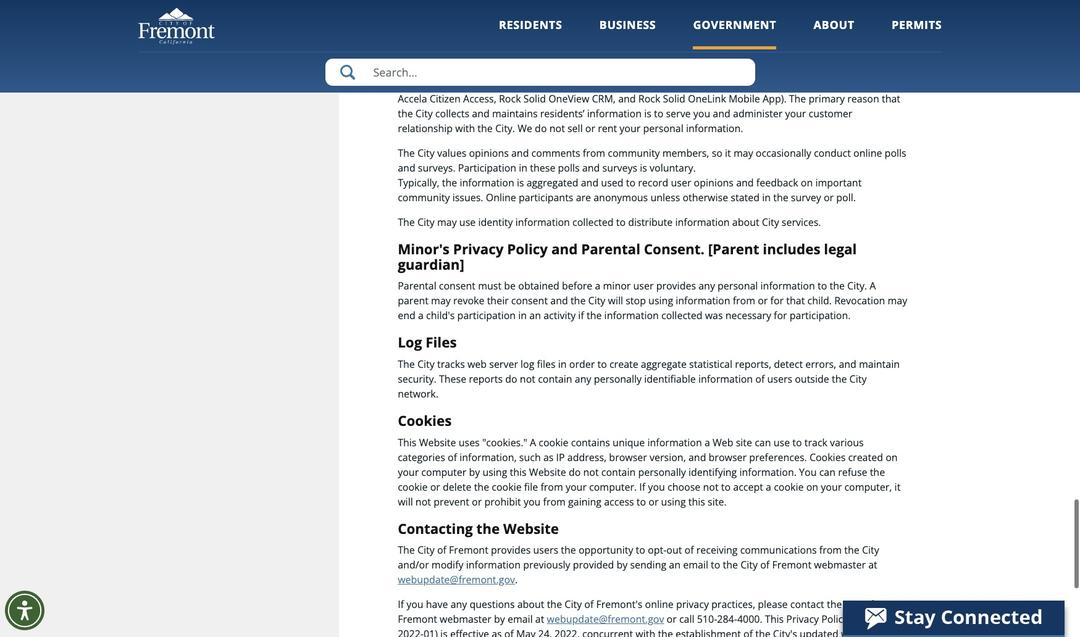 Task type: locate. For each thing, give the bounding box(es) containing it.
1 horizontal spatial webupdate@fremont.gov link
[[547, 613, 664, 627]]

will up contacting
[[398, 495, 413, 509]]

2 vertical spatial fremont
[[398, 613, 437, 627]]

collects
[[435, 107, 470, 121]]

guardian]
[[398, 255, 465, 274]]

information,
[[460, 451, 517, 464]]

legal
[[824, 240, 857, 259]]

0 vertical spatial online
[[832, 62, 861, 76]]

that inside how your information is used the city receives identity information from customers via the city website through a variety of online forms, and applications (e.g., reg-e-rec, constantcontact, mailchimp, granicus govdelivery, granicus govaccess, accela citizen access, rock solid oneview crm, and rock solid onelink mobile app). the primary reason that the city collects and maintains residents' information is to serve you and administer your customer relationship with the city. we do not sell or rent your personal information.
[[882, 92, 901, 106]]

0 horizontal spatial solid
[[524, 92, 546, 106]]

contain inside log files the city tracks web server log files in order to create aggregate statistical reports, detect errors, and maintain security. these reports do not contain any personally identifiable information of users outside the city network.
[[538, 373, 572, 386]]

about inside if you have any questions about the city of fremont's online privacy practices, please contact the city of fremont webmaster by email at
[[517, 598, 545, 612]]

be
[[504, 279, 516, 293]]

0 vertical spatial webupdate@fremont.gov link
[[398, 574, 515, 587]]

to right access on the bottom right of page
[[637, 495, 646, 509]]

in right files
[[558, 358, 567, 371]]

1 vertical spatial city.
[[848, 279, 867, 293]]

sell
[[568, 122, 583, 135]]

1 horizontal spatial any
[[575, 373, 592, 386]]

identity
[[477, 62, 512, 76], [478, 216, 513, 229]]

1 vertical spatial online
[[854, 146, 882, 160]]

and up before
[[552, 240, 578, 259]]

1 vertical spatial a
[[530, 436, 536, 450]]

personally down "create"
[[594, 373, 642, 386]]

online up or call 510-284-4000. this privacy policy (version 2022-01) is effective as of may 24, 2022, concurrent with the establishment of the city's updated website.
[[645, 598, 674, 612]]

provides inside minor's privacy policy and parental consent. [parent includes legal guardian] parental consent must be obtained before a minor user provides any personal information to the city. a parent may revoke their consent and the city will stop using information from or for that child. revocation may end a child's participation in an activity if the information collected was necessary for participation.
[[656, 279, 696, 293]]

consent up revoke
[[439, 279, 476, 293]]

polls
[[885, 146, 907, 160], [558, 161, 580, 175]]

information.
[[686, 122, 743, 135], [740, 466, 797, 479]]

or inside the city values opinions and comments from community members, so it may occasionally conduct online polls and surveys. participation in these polls and surveys is voluntary. typically, the information is aggregated and used to record user opinions and feedback on important community issues. online participants are anonymous unless otherwise stated in the survey or poll.
[[824, 191, 834, 205]]

community down 'typically,'
[[398, 191, 450, 205]]

log
[[521, 358, 535, 371]]

may
[[734, 146, 753, 160], [437, 216, 457, 229], [431, 294, 451, 308], [888, 294, 908, 308]]

the inside log files the city tracks web server log files in order to create aggregate statistical reports, detect errors, and maintain security. these reports do not contain any personally identifiable information of users outside the city network.
[[398, 358, 415, 371]]

or call 510-284-4000. this privacy policy (version 2022-01) is effective as of may 24, 2022, concurrent with the establishment of the city's updated website.
[[398, 613, 889, 638]]

was
[[705, 309, 723, 323]]

identity up (e.g., at left
[[477, 62, 512, 76]]

security.
[[398, 373, 437, 386]]

such
[[519, 451, 541, 464]]

provides
[[656, 279, 696, 293], [491, 544, 531, 557]]

1 vertical spatial any
[[575, 373, 592, 386]]

citizen
[[430, 92, 461, 106]]

an inside contacting the website the city of fremont provides users the opportunity to opt-out of receiving communications from the city and/or modify information previously provided by sending an email to the city of fremont webmaster at webupdate@fremont.gov .
[[669, 559, 681, 572]]

solid
[[524, 92, 546, 106], [663, 92, 686, 106]]

computer.
[[589, 480, 637, 494]]

online inside if you have any questions about the city of fremont's online privacy practices, please contact the city of fremont webmaster by email at
[[645, 598, 674, 612]]

2 vertical spatial online
[[645, 598, 674, 612]]

the down how
[[398, 62, 415, 76]]

0 horizontal spatial user
[[634, 279, 654, 293]]

this up the categories
[[398, 436, 417, 450]]

from down rent
[[583, 146, 606, 160]]

0 horizontal spatial users
[[533, 544, 559, 557]]

parental up the parent at the left top
[[398, 279, 437, 293]]

browser down web on the right bottom of the page
[[709, 451, 747, 464]]

by down the information, in the bottom left of the page
[[469, 466, 480, 479]]

1 vertical spatial that
[[787, 294, 805, 308]]

online inside how your information is used the city receives identity information from customers via the city website through a variety of online forms, and applications (e.g., reg-e-rec, constantcontact, mailchimp, granicus govdelivery, granicus govaccess, accela citizen access, rock solid oneview crm, and rock solid onelink mobile app). the primary reason that the city collects and maintains residents' information is to serve you and administer your customer relationship with the city. we do not sell or rent your personal information.
[[832, 62, 861, 76]]

1 vertical spatial webupdate@fremont.gov link
[[547, 613, 664, 627]]

city. up "revocation"
[[848, 279, 867, 293]]

0 horizontal spatial rock
[[499, 92, 521, 106]]

1 horizontal spatial this
[[689, 495, 705, 509]]

1 vertical spatial will
[[398, 495, 413, 509]]

poll.
[[837, 191, 856, 205]]

0 vertical spatial cookies
[[398, 411, 452, 431]]

1 horizontal spatial rock
[[639, 92, 661, 106]]

you
[[694, 107, 711, 121], [648, 480, 665, 494], [524, 495, 541, 509], [407, 598, 424, 612]]

email
[[683, 559, 709, 572], [508, 613, 533, 627]]

online inside the city values opinions and comments from community members, so it may occasionally conduct online polls and surveys. participation in these polls and surveys is voluntary. typically, the information is aggregated and used to record user opinions and feedback on important community issues. online participants are anonymous unless otherwise stated in the survey or poll.
[[854, 146, 882, 160]]

0 vertical spatial personal
[[643, 122, 684, 135]]

maintain
[[859, 358, 900, 371]]

services.
[[782, 216, 821, 229]]

do down "address,"
[[569, 466, 581, 479]]

0 vertical spatial at
[[869, 559, 878, 572]]

online up govaccess,
[[832, 62, 861, 76]]

will inside cookies this website uses "cookies." a cookie contains unique information a web site can use to track various categories of information, such as ip address, browser version, and browser preferences. cookies created on your computer by using this website do not contain personally identifying information. you can refuse the cookie or delete the cookie file from your computer. if you choose not to accept a cookie on your computer, it will not prevent or prohibit you from gaining access to or using this site.
[[398, 495, 413, 509]]

to inside how your information is used the city receives identity information from customers via the city website through a variety of online forms, and applications (e.g., reg-e-rec, constantcontact, mailchimp, granicus govdelivery, granicus govaccess, accela citizen access, rock solid oneview crm, and rock solid onelink mobile app). the primary reason that the city collects and maintains residents' information is to serve you and administer your customer relationship with the city. we do not sell or rent your personal information.
[[654, 107, 664, 121]]

a up "revocation"
[[870, 279, 876, 293]]

privacy inside or call 510-284-4000. this privacy policy (version 2022-01) is effective as of may 24, 2022, concurrent with the establishment of the city's updated website.
[[787, 613, 819, 627]]

from
[[572, 62, 594, 76], [583, 146, 606, 160], [733, 294, 756, 308], [541, 480, 563, 494], [543, 495, 566, 509], [820, 544, 842, 557]]

by down opportunity
[[617, 559, 628, 572]]

1 horizontal spatial cookies
[[810, 451, 846, 464]]

to inside the city values opinions and comments from community members, so it may occasionally conduct online polls and surveys. participation in these polls and surveys is voluntary. typically, the information is aggregated and used to record user opinions and feedback on important community issues. online participants are anonymous unless otherwise stated in the survey or poll.
[[626, 176, 636, 190]]

minor
[[603, 279, 631, 293]]

oneview
[[549, 92, 590, 106]]

0 vertical spatial this
[[510, 466, 527, 479]]

information down participation
[[460, 176, 514, 190]]

contains
[[571, 436, 610, 450]]

browser
[[609, 451, 647, 464], [709, 451, 747, 464]]

provides inside contacting the website the city of fremont provides users the opportunity to opt-out of receiving communications from the city and/or modify information previously provided by sending an email to the city of fremont webmaster at webupdate@fremont.gov .
[[491, 544, 531, 557]]

for
[[771, 294, 784, 308], [774, 309, 787, 323]]

2 horizontal spatial any
[[699, 279, 715, 293]]

call
[[679, 613, 695, 627]]

mobile
[[729, 92, 760, 106]]

1 vertical spatial privacy
[[787, 613, 819, 627]]

0 vertical spatial website
[[419, 436, 456, 450]]

with down if you have any questions about the city of fremont's online privacy practices, please contact the city of fremont webmaster by email at
[[636, 628, 656, 638]]

or left call
[[667, 613, 677, 627]]

1 vertical spatial for
[[774, 309, 787, 323]]

1 vertical spatial polls
[[558, 161, 580, 175]]

your up gaining
[[566, 480, 587, 494]]

webmaster up effective
[[440, 613, 492, 627]]

1 horizontal spatial opinions
[[694, 176, 734, 190]]

a inside cookies this website uses "cookies." a cookie contains unique information a web site can use to track various categories of information, such as ip address, browser version, and browser preferences. cookies created on your computer by using this website do not contain personally identifying information. you can refuse the cookie or delete the cookie file from your computer. if you choose not to accept a cookie on your computer, it will not prevent or prohibit you from gaining access to or using this site.
[[530, 436, 536, 450]]

0 vertical spatial email
[[683, 559, 709, 572]]

or left poll. on the right top
[[824, 191, 834, 205]]

an down 'out'
[[669, 559, 681, 572]]

the up the security.
[[398, 358, 415, 371]]

you down onelink
[[694, 107, 711, 121]]

and/or
[[398, 559, 429, 572]]

0 vertical spatial users
[[768, 373, 793, 386]]

users inside log files the city tracks web server log files in order to create aggregate statistical reports, detect errors, and maintain security. these reports do not contain any personally identifiable information of users outside the city network.
[[768, 373, 793, 386]]

city. down maintains
[[495, 122, 515, 135]]

computer,
[[845, 480, 892, 494]]

1 vertical spatial webmaster
[[440, 613, 492, 627]]

user
[[671, 176, 692, 190], [634, 279, 654, 293]]

used
[[601, 176, 624, 190]]

participation
[[458, 161, 517, 175]]

by inside contacting the website the city of fremont provides users the opportunity to opt-out of receiving communications from the city and/or modify information previously provided by sending an email to the city of fremont webmaster at webupdate@fremont.gov .
[[617, 559, 628, 572]]

1 vertical spatial by
[[617, 559, 628, 572]]

1 vertical spatial identity
[[478, 216, 513, 229]]

privacy
[[676, 598, 709, 612]]

or right access on the bottom right of page
[[649, 495, 659, 509]]

webmaster inside contacting the website the city of fremont provides users the opportunity to opt-out of receiving communications from the city and/or modify information previously provided by sending an email to the city of fremont webmaster at webupdate@fremont.gov .
[[814, 559, 866, 572]]

a left 'variety'
[[779, 62, 784, 76]]

0 horizontal spatial cookies
[[398, 411, 452, 431]]

0 horizontal spatial an
[[530, 309, 541, 323]]

to down "receiving"
[[711, 559, 721, 572]]

or inside or call 510-284-4000. this privacy policy (version 2022-01) is effective as of may 24, 2022, concurrent with the establishment of the city's updated website.
[[667, 613, 677, 627]]

forms,
[[863, 62, 893, 76]]

0 vertical spatial using
[[649, 294, 673, 308]]

0 horizontal spatial use
[[460, 216, 476, 229]]

applications
[[418, 77, 474, 91]]

created
[[848, 451, 883, 464]]

1 vertical spatial an
[[669, 559, 681, 572]]

privacy down contact
[[787, 613, 819, 627]]

(version
[[851, 613, 889, 627]]

0 horizontal spatial parental
[[398, 279, 437, 293]]

1 vertical spatial this
[[765, 613, 784, 627]]

by down 'questions'
[[494, 613, 505, 627]]

1 horizontal spatial granicus
[[790, 77, 830, 91]]

as right effective
[[492, 628, 502, 638]]

0 vertical spatial contain
[[538, 373, 572, 386]]

or inside minor's privacy policy and parental consent. [parent includes legal guardian] parental consent must be obtained before a minor user provides any personal information to the city. a parent may revoke their consent and the city will stop using information from or for that child. revocation may end a child's participation in an activity if the information collected was necessary for participation.
[[758, 294, 768, 308]]

do inside how your information is used the city receives identity information from customers via the city website through a variety of online forms, and applications (e.g., reg-e-rec, constantcontact, mailchimp, granicus govdelivery, granicus govaccess, accela citizen access, rock solid oneview crm, and rock solid onelink mobile app). the primary reason that the city collects and maintains residents' information is to serve you and administer your customer relationship with the city. we do not sell or rent your personal information.
[[535, 122, 547, 135]]

2 granicus from the left
[[790, 77, 830, 91]]

1 horizontal spatial solid
[[663, 92, 686, 106]]

1 vertical spatial contain
[[602, 466, 636, 479]]

is left serve
[[644, 107, 652, 121]]

email inside if you have any questions about the city of fremont's online privacy practices, please contact the city of fremont webmaster by email at
[[508, 613, 533, 627]]

information down statistical
[[699, 373, 753, 386]]

1 vertical spatial about
[[517, 598, 545, 612]]

1 horizontal spatial email
[[683, 559, 709, 572]]

participation
[[458, 309, 516, 323]]

and right errors,
[[839, 358, 857, 371]]

0 horizontal spatial city.
[[495, 122, 515, 135]]

necessary
[[726, 309, 772, 323]]

1 horizontal spatial about
[[733, 216, 760, 229]]

1 vertical spatial provides
[[491, 544, 531, 557]]

1 horizontal spatial users
[[768, 373, 793, 386]]

feedback
[[757, 176, 799, 190]]

do down server
[[505, 373, 517, 386]]

unless
[[651, 191, 680, 205]]

may inside the city values opinions and comments from community members, so it may occasionally conduct online polls and surveys. participation in these polls and surveys is voluntary. typically, the information is aggregated and used to record user opinions and feedback on important community issues. online participants are anonymous unless otherwise stated in the survey or poll.
[[734, 146, 753, 160]]

if inside if you have any questions about the city of fremont's online privacy practices, please contact the city of fremont webmaster by email at
[[398, 598, 404, 612]]

surveys
[[603, 161, 638, 175]]

personally down version,
[[638, 466, 686, 479]]

0 vertical spatial provides
[[656, 279, 696, 293]]

and up 'typically,'
[[398, 161, 416, 175]]

contain
[[538, 373, 572, 386], [602, 466, 636, 479]]

delete
[[443, 480, 472, 494]]

0 horizontal spatial this
[[398, 436, 417, 450]]

opinions up otherwise
[[694, 176, 734, 190]]

can right you at the right of page
[[820, 466, 836, 479]]

at up (version
[[869, 559, 878, 572]]

to inside minor's privacy policy and parental consent. [parent includes legal guardian] parental consent must be obtained before a minor user provides any personal information to the city. a parent may revoke their consent and the city will stop using information from or for that child. revocation may end a child's participation in an activity if the information collected was necessary for participation.
[[818, 279, 827, 293]]

contain inside cookies this website uses "cookies." a cookie contains unique information a web site can use to track various categories of information, such as ip address, browser version, and browser preferences. cookies created on your computer by using this website do not contain personally identifying information. you can refuse the cookie or delete the cookie file from your computer. if you choose not to accept a cookie on your computer, it will not prevent or prohibit you from gaining access to or using this site.
[[602, 466, 636, 479]]

if inside cookies this website uses "cookies." a cookie contains unique information a web site can use to track various categories of information, such as ip address, browser version, and browser preferences. cookies created on your computer by using this website do not contain personally identifying information. you can refuse the cookie or delete the cookie file from your computer. if you choose not to accept a cookie on your computer, it will not prevent or prohibit you from gaining access to or using this site.
[[640, 480, 646, 494]]

users down the detect
[[768, 373, 793, 386]]

0 horizontal spatial that
[[787, 294, 805, 308]]

1 horizontal spatial can
[[820, 466, 836, 479]]

may right "so"
[[734, 146, 753, 160]]

information down stop
[[605, 309, 659, 323]]

the city may use identity information collected to distribute information about city services.
[[398, 216, 821, 229]]

to left serve
[[654, 107, 664, 121]]

how
[[398, 38, 429, 57]]

privacy up must
[[453, 240, 504, 259]]

email inside contacting the website the city of fremont provides users the opportunity to opt-out of receiving communications from the city and/or modify information previously provided by sending an email to the city of fremont webmaster at webupdate@fremont.gov .
[[683, 559, 709, 572]]

have
[[426, 598, 448, 612]]

any down order
[[575, 373, 592, 386]]

in inside minor's privacy policy and parental consent. [parent includes legal guardian] parental consent must be obtained before a minor user provides any personal information to the city. a parent may revoke their consent and the city will stop using information from or for that child. revocation may end a child's participation in an activity if the information collected was necessary for participation.
[[518, 309, 527, 323]]

1 vertical spatial webupdate@fremont.gov
[[547, 613, 664, 627]]

users inside contacting the website the city of fremont provides users the opportunity to opt-out of receiving communications from the city and/or modify information previously provided by sending an email to the city of fremont webmaster at webupdate@fremont.gov .
[[533, 544, 559, 557]]

1 horizontal spatial personal
[[718, 279, 758, 293]]

0 vertical spatial consent
[[439, 279, 476, 293]]

1 horizontal spatial provides
[[656, 279, 696, 293]]

of inside how your information is used the city receives identity information from customers via the city website through a variety of online forms, and applications (e.g., reg-e-rec, constantcontact, mailchimp, granicus govdelivery, granicus govaccess, accela citizen access, rock solid oneview crm, and rock solid onelink mobile app). the primary reason that the city collects and maintains residents' information is to serve you and administer your customer relationship with the city. we do not sell or rent your personal information.
[[820, 62, 829, 76]]

at
[[869, 559, 878, 572], [536, 613, 545, 627]]

users
[[768, 373, 793, 386], [533, 544, 559, 557]]

a
[[779, 62, 784, 76], [595, 279, 601, 293], [418, 309, 424, 323], [705, 436, 710, 450], [766, 480, 772, 494]]

0 vertical spatial if
[[640, 480, 646, 494]]

cookie up prohibit
[[492, 480, 522, 494]]

used
[[571, 38, 605, 57]]

the city values opinions and comments from community members, so it may occasionally conduct online polls and surveys. participation in these polls and surveys is voluntary. typically, the information is aggregated and used to record user opinions and feedback on important community issues. online participants are anonymous unless otherwise stated in the survey or poll.
[[398, 146, 907, 205]]

from right communications
[[820, 544, 842, 557]]

webupdate@fremont.gov link down modify
[[398, 574, 515, 587]]

you
[[799, 466, 817, 479]]

using right stop
[[649, 294, 673, 308]]

website inside contacting the website the city of fremont provides users the opportunity to opt-out of receiving communications from the city and/or modify information previously provided by sending an email to the city of fremont webmaster at webupdate@fremont.gov .
[[504, 519, 559, 539]]

information
[[469, 38, 552, 57]]

use up preferences.
[[774, 436, 790, 450]]

and up stated
[[736, 176, 754, 190]]

voluntary.
[[650, 161, 696, 175]]

and inside log files the city tracks web server log files in order to create aggregate statistical reports, detect errors, and maintain security. these reports do not contain any personally identifiable information of users outside the city network.
[[839, 358, 857, 371]]

1 horizontal spatial collected
[[662, 309, 703, 323]]

in down obtained
[[518, 309, 527, 323]]

constantcontact,
[[551, 77, 630, 91]]

0 vertical spatial it
[[725, 146, 731, 160]]

parental
[[581, 240, 641, 259], [398, 279, 437, 293]]

as left ip
[[544, 451, 554, 464]]

0 horizontal spatial webupdate@fremont.gov
[[398, 574, 515, 587]]

fremont up modify
[[449, 544, 489, 557]]

0 vertical spatial information.
[[686, 122, 743, 135]]

and up are
[[581, 176, 599, 190]]

0 vertical spatial by
[[469, 466, 480, 479]]

cookies down track on the right of the page
[[810, 451, 846, 464]]

consent down obtained
[[511, 294, 548, 308]]

provides down consent.
[[656, 279, 696, 293]]

may down issues.
[[437, 216, 457, 229]]

1 horizontal spatial policy
[[822, 613, 848, 627]]

1 vertical spatial as
[[492, 628, 502, 638]]

of down 4000.
[[744, 628, 753, 638]]

1 vertical spatial it
[[895, 480, 901, 494]]

information up .
[[466, 559, 521, 572]]

0 horizontal spatial personal
[[643, 122, 684, 135]]

2 vertical spatial do
[[569, 466, 581, 479]]

to right order
[[598, 358, 607, 371]]

user inside minor's privacy policy and parental consent. [parent includes legal guardian] parental consent must be obtained before a minor user provides any personal information to the city. a parent may revoke their consent and the city will stop using information from or for that child. revocation may end a child's participation in an activity if the information collected was necessary for participation.
[[634, 279, 654, 293]]

cookie up ip
[[539, 436, 569, 450]]

this down the such
[[510, 466, 527, 479]]

0 vertical spatial user
[[671, 176, 692, 190]]

1 horizontal spatial user
[[671, 176, 692, 190]]

for up the 'necessary'
[[771, 294, 784, 308]]

1 vertical spatial personal
[[718, 279, 758, 293]]

1 vertical spatial using
[[483, 466, 507, 479]]

important
[[816, 176, 862, 190]]

webupdate@fremont.gov link up concurrent
[[547, 613, 664, 627]]

with
[[455, 122, 475, 135], [636, 628, 656, 638]]

information inside the city values opinions and comments from community members, so it may occasionally conduct online polls and surveys. participation in these polls and surveys is voluntary. typically, the information is aggregated and used to record user opinions and feedback on important community issues. online participants are anonymous unless otherwise stated in the survey or poll.
[[460, 176, 514, 190]]

0 horizontal spatial contain
[[538, 373, 572, 386]]

website up the categories
[[419, 436, 456, 450]]

out
[[667, 544, 682, 557]]

1 vertical spatial fremont
[[772, 559, 812, 572]]

0 vertical spatial with
[[455, 122, 475, 135]]

to left opt-
[[636, 544, 645, 557]]

not
[[550, 122, 565, 135], [520, 373, 536, 386], [583, 466, 599, 479], [703, 480, 719, 494], [416, 495, 431, 509]]

this inside or call 510-284-4000. this privacy policy (version 2022-01) is effective as of may 24, 2022, concurrent with the establishment of the city's updated website.
[[765, 613, 784, 627]]

0 vertical spatial will
[[608, 294, 623, 308]]

information up version,
[[648, 436, 702, 450]]

not inside log files the city tracks web server log files in order to create aggregate statistical reports, detect errors, and maintain security. these reports do not contain any personally identifiable information of users outside the city network.
[[520, 373, 536, 386]]

cookies
[[398, 411, 452, 431], [810, 451, 846, 464]]

1 vertical spatial collected
[[662, 309, 703, 323]]

1 horizontal spatial privacy
[[787, 613, 819, 627]]

or inside how your information is used the city receives identity information from customers via the city website through a variety of online forms, and applications (e.g., reg-e-rec, constantcontact, mailchimp, granicus govdelivery, granicus govaccess, accela citizen access, rock solid oneview crm, and rock solid onelink mobile app). the primary reason that the city collects and maintains residents' information is to serve you and administer your customer relationship with the city. we do not sell or rent your personal information.
[[586, 122, 596, 135]]

personal inside minor's privacy policy and parental consent. [parent includes legal guardian] parental consent must be obtained before a minor user provides any personal information to the city. a parent may revoke their consent and the city will stop using information from or for that child. revocation may end a child's participation in an activity if the information collected was necessary for participation.
[[718, 279, 758, 293]]

0 horizontal spatial this
[[510, 466, 527, 479]]

you inside if you have any questions about the city of fremont's online privacy practices, please contact the city of fremont webmaster by email at
[[407, 598, 424, 612]]

government
[[693, 17, 777, 32]]

to
[[654, 107, 664, 121], [626, 176, 636, 190], [616, 216, 626, 229], [818, 279, 827, 293], [598, 358, 607, 371], [793, 436, 802, 450], [721, 480, 731, 494], [637, 495, 646, 509], [636, 544, 645, 557], [711, 559, 721, 572]]

"cookies."
[[482, 436, 527, 450]]

an
[[530, 309, 541, 323], [669, 559, 681, 572]]

0 vertical spatial personally
[[594, 373, 642, 386]]

0 horizontal spatial browser
[[609, 451, 647, 464]]

provides up .
[[491, 544, 531, 557]]

prevent
[[434, 495, 469, 509]]

solid down "rec,"
[[524, 92, 546, 106]]

opt-
[[648, 544, 667, 557]]

any up was
[[699, 279, 715, 293]]

.
[[515, 574, 518, 587]]

webmaster up contact
[[814, 559, 866, 572]]

and down access,
[[472, 107, 490, 121]]

2 vertical spatial website
[[504, 519, 559, 539]]

from inside the city values opinions and comments from community members, so it may occasionally conduct online polls and surveys. participation in these polls and surveys is voluntary. typically, the information is aggregated and used to record user opinions and feedback on important community issues. online participants are anonymous unless otherwise stated in the survey or poll.
[[583, 146, 606, 160]]

city. inside how your information is used the city receives identity information from customers via the city website through a variety of online forms, and applications (e.g., reg-e-rec, constantcontact, mailchimp, granicus govdelivery, granicus govaccess, accela citizen access, rock solid oneview crm, and rock solid onelink mobile app). the primary reason that the city collects and maintains residents' information is to serve you and administer your customer relationship with the city. we do not sell or rent your personal information.
[[495, 122, 515, 135]]

webupdate@fremont.gov link for or call 510-284-4000. this privacy policy (version 2022-01) is effective as of may 24, 2022, concurrent with the establishment of the city's updated website.
[[547, 613, 664, 627]]

1 horizontal spatial this
[[765, 613, 784, 627]]

log
[[398, 333, 422, 352]]

detect
[[774, 358, 803, 371]]

information. up "so"
[[686, 122, 743, 135]]

website for the
[[504, 519, 559, 539]]

policy up the updated
[[822, 613, 848, 627]]

the down relationship
[[398, 146, 415, 160]]

aggregate
[[641, 358, 687, 371]]

2022-
[[398, 628, 424, 638]]

occasionally
[[756, 146, 812, 160]]

0 horizontal spatial can
[[755, 436, 771, 450]]

rock down the reg- on the top left of the page
[[499, 92, 521, 106]]

1 vertical spatial consent
[[511, 294, 548, 308]]

on inside the city values opinions and comments from community members, so it may occasionally conduct online polls and surveys. participation in these polls and surveys is voluntary. typically, the information is aggregated and used to record user opinions and feedback on important community issues. online participants are anonymous unless otherwise stated in the survey or poll.
[[801, 176, 813, 190]]

that
[[882, 92, 901, 106], [787, 294, 805, 308]]

create
[[610, 358, 639, 371]]

policy inside or call 510-284-4000. this privacy policy (version 2022-01) is effective as of may 24, 2022, concurrent with the establishment of the city's updated website.
[[822, 613, 848, 627]]



Task type: describe. For each thing, give the bounding box(es) containing it.
opportunity
[[579, 544, 633, 557]]

permits link
[[892, 17, 942, 49]]

and inside cookies this website uses "cookies." a cookie contains unique information a web site can use to track various categories of information, such as ip address, browser version, and browser preferences. cookies created on your computer by using this website do not contain personally identifying information. you can refuse the cookie or delete the cookie file from your computer. if you choose not to accept a cookie on your computer, it will not prevent or prohibit you from gaining access to or using this site.
[[689, 451, 706, 464]]

or right prevent
[[472, 495, 482, 509]]

practices,
[[712, 598, 756, 612]]

1 browser from the left
[[609, 451, 647, 464]]

these
[[439, 373, 467, 386]]

1 vertical spatial parental
[[398, 279, 437, 293]]

a left minor
[[595, 279, 601, 293]]

may right "revocation"
[[888, 294, 908, 308]]

log files the city tracks web server log files in order to create aggregate statistical reports, detect errors, and maintain security. these reports do not contain any personally identifiable information of users outside the city network.
[[398, 333, 900, 401]]

of inside cookies this website uses "cookies." a cookie contains unique information a web site can use to track various categories of information, such as ip address, browser version, and browser preferences. cookies created on your computer by using this website do not contain personally identifying information. you can refuse the cookie or delete the cookie file from your computer. if you choose not to accept a cookie on your computer, it will not prevent or prohibit you from gaining access to or using this site.
[[448, 451, 457, 464]]

minor's privacy policy and parental consent. [parent includes legal guardian] parental consent must be obtained before a minor user provides any personal information to the city. a parent may revoke their consent and the city will stop using information from or for that child. revocation may end a child's participation in an activity if the information collected was necessary for participation.
[[398, 240, 908, 323]]

files
[[537, 358, 556, 371]]

1 vertical spatial community
[[398, 191, 450, 205]]

information down participants
[[516, 216, 570, 229]]

4000.
[[738, 613, 763, 627]]

1 horizontal spatial polls
[[885, 146, 907, 160]]

as inside or call 510-284-4000. this privacy policy (version 2022-01) is effective as of may 24, 2022, concurrent with the establishment of the city's updated website.
[[492, 628, 502, 638]]

contact
[[791, 598, 825, 612]]

personally inside cookies this website uses "cookies." a cookie contains unique information a web site can use to track various categories of information, such as ip address, browser version, and browser preferences. cookies created on your computer by using this website do not contain personally identifying information. you can refuse the cookie or delete the cookie file from your computer. if you choose not to accept a cookie on your computer, it will not prevent or prohibit you from gaining access to or using this site.
[[638, 466, 686, 479]]

or down the "computer"
[[430, 480, 440, 494]]

at inside if you have any questions about the city of fremont's online privacy practices, please contact the city of fremont webmaster by email at
[[536, 613, 545, 627]]

before
[[562, 279, 593, 293]]

via
[[648, 62, 661, 76]]

this inside cookies this website uses "cookies." a cookie contains unique information a web site can use to track various categories of information, such as ip address, browser version, and browser preferences. cookies created on your computer by using this website do not contain personally identifying information. you can refuse the cookie or delete the cookie file from your computer. if you choose not to accept a cookie on your computer, it will not prevent or prohibit you from gaining access to or using this site.
[[398, 436, 417, 450]]

collected inside minor's privacy policy and parental consent. [parent includes legal guardian] parental consent must be obtained before a minor user provides any personal information to the city. a parent may revoke their consent and the city will stop using information from or for that child. revocation may end a child's participation in an activity if the information collected was necessary for participation.
[[662, 309, 703, 323]]

errors,
[[806, 358, 837, 371]]

1 vertical spatial cookies
[[810, 451, 846, 464]]

from inside how your information is used the city receives identity information from customers via the city website through a variety of online forms, and applications (e.g., reg-e-rec, constantcontact, mailchimp, granicus govdelivery, granicus govaccess, accela citizen access, rock solid oneview crm, and rock solid onelink mobile app). the primary reason that the city collects and maintains residents' information is to serve you and administer your customer relationship with the city. we do not sell or rent your personal information.
[[572, 62, 594, 76]]

is inside how your information is used the city receives identity information from customers via the city website through a variety of online forms, and applications (e.g., reg-e-rec, constantcontact, mailchimp, granicus govdelivery, granicus govaccess, accela citizen access, rock solid oneview crm, and rock solid onelink mobile app). the primary reason that the city collects and maintains residents' information is to serve you and administer your customer relationship with the city. we do not sell or rent your personal information.
[[644, 107, 652, 121]]

1 horizontal spatial fremont
[[449, 544, 489, 557]]

city inside the city values opinions and comments from community members, so it may occasionally conduct online polls and surveys. participation in these polls and surveys is voluntary. typically, the information is aggregated and used to record user opinions and feedback on important community issues. online participants are anonymous unless otherwise stated in the survey or poll.
[[418, 146, 435, 160]]

1 vertical spatial can
[[820, 466, 836, 479]]

customers
[[597, 62, 645, 76]]

information up child.
[[761, 279, 815, 293]]

residents
[[499, 17, 563, 32]]

0 vertical spatial can
[[755, 436, 771, 450]]

information inside contacting the website the city of fremont provides users the opportunity to opt-out of receiving communications from the city and/or modify information previously provided by sending an email to the city of fremont webmaster at webupdate@fremont.gov .
[[466, 559, 521, 572]]

1 vertical spatial on
[[886, 451, 898, 464]]

business
[[600, 17, 656, 32]]

at inside contacting the website the city of fremont provides users the opportunity to opt-out of receiving communications from the city and/or modify information previously provided by sending an email to the city of fremont webmaster at webupdate@fremont.gov .
[[869, 559, 878, 572]]

and left surveys
[[582, 161, 600, 175]]

1 rock from the left
[[499, 92, 521, 106]]

refuse
[[838, 466, 868, 479]]

relationship
[[398, 122, 453, 135]]

and up activity
[[551, 294, 568, 308]]

of up (version
[[865, 598, 874, 612]]

1 horizontal spatial consent
[[511, 294, 548, 308]]

to up site.
[[721, 480, 731, 494]]

and down onelink
[[713, 107, 731, 121]]

values
[[437, 146, 467, 160]]

an inside minor's privacy policy and parental consent. [parent includes legal guardian] parental consent must be obtained before a minor user provides any personal information to the city. a parent may revoke their consent and the city will stop using information from or for that child. revocation may end a child's participation in an activity if the information collected was necessary for participation.
[[530, 309, 541, 323]]

a left web on the right bottom of the page
[[705, 436, 710, 450]]

not left prevent
[[416, 495, 431, 509]]

you left choose
[[648, 480, 665, 494]]

the inside log files the city tracks web server log files in order to create aggregate statistical reports, detect errors, and maintain security. these reports do not contain any personally identifiable information of users outside the city network.
[[832, 373, 847, 386]]

will inside minor's privacy policy and parental consent. [parent includes legal guardian] parental consent must be obtained before a minor user provides any personal information to the city. a parent may revoke their consent and the city will stop using information from or for that child. revocation may end a child's participation in an activity if the information collected was necessary for participation.
[[608, 294, 623, 308]]

crm,
[[592, 92, 616, 106]]

network.
[[398, 387, 439, 401]]

members,
[[663, 146, 709, 160]]

we
[[518, 122, 532, 135]]

to left track on the right of the page
[[793, 436, 802, 450]]

provided
[[573, 559, 614, 572]]

is up record
[[640, 161, 647, 175]]

so
[[712, 146, 723, 160]]

your down 'refuse'
[[821, 480, 842, 494]]

fremont inside if you have any questions about the city of fremont's online privacy practices, please contact the city of fremont webmaster by email at
[[398, 613, 437, 627]]

of left fremont's at the bottom of the page
[[585, 598, 594, 612]]

user inside the city values opinions and comments from community members, so it may occasionally conduct online polls and surveys. participation in these polls and surveys is voluntary. typically, the information is aggregated and used to record user opinions and feedback on important community issues. online participants are anonymous unless otherwise stated in the survey or poll.
[[671, 176, 692, 190]]

webupdate@fremont.gov link for .
[[398, 574, 515, 587]]

1 vertical spatial website
[[529, 466, 566, 479]]

customer
[[809, 107, 853, 121]]

that inside minor's privacy policy and parental consent. [parent includes legal guardian] parental consent must be obtained before a minor user provides any personal information to the city. a parent may revoke their consent and the city will stop using information from or for that child. revocation may end a child's participation in an activity if the information collected was necessary for participation.
[[787, 294, 805, 308]]

contacting the website the city of fremont provides users the opportunity to opt-out of receiving communications from the city and/or modify information previously provided by sending an email to the city of fremont webmaster at webupdate@fremont.gov .
[[398, 519, 880, 587]]

onelink
[[688, 92, 726, 106]]

in down "feedback"
[[762, 191, 771, 205]]

to down anonymous
[[616, 216, 626, 229]]

minor's
[[398, 240, 450, 259]]

issues.
[[453, 191, 483, 205]]

information up "rec,"
[[515, 62, 569, 76]]

0 vertical spatial for
[[771, 294, 784, 308]]

2 vertical spatial using
[[661, 495, 686, 509]]

mailchimp,
[[633, 77, 683, 91]]

is inside or call 510-284-4000. this privacy policy (version 2022-01) is effective as of may 24, 2022, concurrent with the establishment of the city's updated website.
[[441, 628, 448, 638]]

contacting
[[398, 519, 473, 539]]

2 horizontal spatial fremont
[[772, 559, 812, 572]]

use inside cookies this website uses "cookies." a cookie contains unique information a web site can use to track various categories of information, such as ip address, browser version, and browser preferences. cookies created on your computer by using this website do not contain personally identifying information. you can refuse the cookie or delete the cookie file from your computer. if you choose not to accept a cookie on your computer, it will not prevent or prohibit you from gaining access to or using this site.
[[774, 436, 790, 450]]

information. inside how your information is used the city receives identity information from customers via the city website through a variety of online forms, and applications (e.g., reg-e-rec, constantcontact, mailchimp, granicus govdelivery, granicus govaccess, accela citizen access, rock solid oneview crm, and rock solid onelink mobile app). the primary reason that the city collects and maintains residents' information is to serve you and administer your customer relationship with the city. we do not sell or rent your personal information.
[[686, 122, 743, 135]]

categories
[[398, 451, 445, 464]]

from inside minor's privacy policy and parental consent. [parent includes legal guardian] parental consent must be obtained before a minor user provides any personal information to the city. a parent may revoke their consent and the city will stop using information from or for that child. revocation may end a child's participation in an activity if the information collected was necessary for participation.
[[733, 294, 756, 308]]

with inside how your information is used the city receives identity information from customers via the city website through a variety of online forms, and applications (e.g., reg-e-rec, constantcontact, mailchimp, granicus govdelivery, granicus govaccess, accela citizen access, rock solid oneview crm, and rock solid onelink mobile app). the primary reason that the city collects and maintains residents' information is to serve you and administer your customer relationship with the city. we do not sell or rent your personal information.
[[455, 122, 475, 135]]

includes
[[763, 240, 821, 259]]

parent
[[398, 294, 429, 308]]

the inside the city values opinions and comments from community members, so it may occasionally conduct online polls and surveys. participation in these polls and surveys is voluntary. typically, the information is aggregated and used to record user opinions and feedback on important community issues. online participants are anonymous unless otherwise stated in the survey or poll.
[[398, 146, 415, 160]]

reg-
[[500, 77, 521, 91]]

govaccess,
[[833, 77, 884, 91]]

a inside how your information is used the city receives identity information from customers via the city website through a variety of online forms, and applications (e.g., reg-e-rec, constantcontact, mailchimp, granicus govdelivery, granicus govaccess, accela citizen access, rock solid oneview crm, and rock solid onelink mobile app). the primary reason that the city collects and maintains residents' information is to serve you and administer your customer relationship with the city. we do not sell or rent your personal information.
[[779, 62, 784, 76]]

administer
[[733, 107, 783, 121]]

2 browser from the left
[[709, 451, 747, 464]]

web
[[468, 358, 487, 371]]

from left gaining
[[543, 495, 566, 509]]

your down the categories
[[398, 466, 419, 479]]

of right 'out'
[[685, 544, 694, 557]]

these
[[530, 161, 556, 175]]

do inside cookies this website uses "cookies." a cookie contains unique information a web site can use to track various categories of information, such as ip address, browser version, and browser preferences. cookies created on your computer by using this website do not contain personally identifying information. you can refuse the cookie or delete the cookie file from your computer. if you choose not to accept a cookie on your computer, it will not prevent or prohibit you from gaining access to or using this site.
[[569, 466, 581, 479]]

do inside log files the city tracks web server log files in order to create aggregate statistical reports, detect errors, and maintain security. these reports do not contain any personally identifiable information of users outside the city network.
[[505, 373, 517, 386]]

2 solid from the left
[[663, 92, 686, 106]]

identity inside how your information is used the city receives identity information from customers via the city website through a variety of online forms, and applications (e.g., reg-e-rec, constantcontact, mailchimp, granicus govdelivery, granicus govaccess, accela citizen access, rock solid oneview crm, and rock solid onelink mobile app). the primary reason that the city collects and maintains residents' information is to serve you and administer your customer relationship with the city. we do not sell or rent your personal information.
[[477, 62, 512, 76]]

record
[[638, 176, 669, 190]]

any inside log files the city tracks web server log files in order to create aggregate statistical reports, detect errors, and maintain security. these reports do not contain any personally identifiable information of users outside the city network.
[[575, 373, 592, 386]]

it inside the city values opinions and comments from community members, so it may occasionally conduct online polls and surveys. participation in these polls and surveys is voluntary. typically, the information is aggregated and used to record user opinions and feedback on important community issues. online participants are anonymous unless otherwise stated in the survey or poll.
[[725, 146, 731, 160]]

typically,
[[398, 176, 440, 190]]

information. inside cookies this website uses "cookies." a cookie contains unique information a web site can use to track various categories of information, such as ip address, browser version, and browser preferences. cookies created on your computer by using this website do not contain personally identifying information. you can refuse the cookie or delete the cookie file from your computer. if you choose not to accept a cookie on your computer, it will not prevent or prohibit you from gaining access to or using this site.
[[740, 466, 797, 479]]

receiving
[[697, 544, 738, 557]]

by inside if you have any questions about the city of fremont's online privacy practices, please contact the city of fremont webmaster by email at
[[494, 613, 505, 627]]

sending
[[630, 559, 667, 572]]

2 rock from the left
[[639, 92, 661, 106]]

1 solid from the left
[[524, 92, 546, 106]]

0 horizontal spatial polls
[[558, 161, 580, 175]]

0 horizontal spatial consent
[[439, 279, 476, 293]]

to inside log files the city tracks web server log files in order to create aggregate statistical reports, detect errors, and maintain security. these reports do not contain any personally identifiable information of users outside the city network.
[[598, 358, 607, 371]]

a right "accept"
[[766, 480, 772, 494]]

1 vertical spatial this
[[689, 495, 705, 509]]

and up accela
[[398, 77, 416, 91]]

stated
[[731, 191, 760, 205]]

must
[[478, 279, 502, 293]]

your right rent
[[620, 122, 641, 135]]

0 vertical spatial parental
[[581, 240, 641, 259]]

website for this
[[419, 436, 456, 450]]

questions
[[470, 598, 515, 612]]

with inside or call 510-284-4000. this privacy policy (version 2022-01) is effective as of may 24, 2022, concurrent with the establishment of the city's updated website.
[[636, 628, 656, 638]]

Search text field
[[325, 59, 755, 86]]

[parent
[[708, 240, 760, 259]]

cookie down you at the right of page
[[774, 480, 804, 494]]

choose
[[668, 480, 701, 494]]

2 vertical spatial on
[[807, 480, 819, 494]]

not down identifying at the right bottom
[[703, 480, 719, 494]]

consent.
[[644, 240, 705, 259]]

it inside cookies this website uses "cookies." a cookie contains unique information a web site can use to track various categories of information, such as ip address, browser version, and browser preferences. cookies created on your computer by using this website do not contain personally identifying information. you can refuse the cookie or delete the cookie file from your computer. if you choose not to accept a cookie on your computer, it will not prevent or prohibit you from gaining access to or using this site.
[[895, 480, 901, 494]]

of down communications
[[761, 559, 770, 572]]

obtained
[[518, 279, 560, 293]]

information inside log files the city tracks web server log files in order to create aggregate statistical reports, detect errors, and maintain security. these reports do not contain any personally identifiable information of users outside the city network.
[[699, 373, 753, 386]]

not inside how your information is used the city receives identity information from customers via the city website through a variety of online forms, and applications (e.g., reg-e-rec, constantcontact, mailchimp, granicus govdelivery, granicus govaccess, accela citizen access, rock solid oneview crm, and rock solid onelink mobile app). the primary reason that the city collects and maintains residents' information is to serve you and administer your customer relationship with the city. we do not sell or rent your personal information.
[[550, 122, 565, 135]]

using inside minor's privacy policy and parental consent. [parent includes legal guardian] parental consent must be obtained before a minor user provides any personal information to the city. a parent may revoke their consent and the city will stop using information from or for that child. revocation may end a child's participation in an activity if the information collected was necessary for participation.
[[649, 294, 673, 308]]

tracks
[[437, 358, 465, 371]]

1 horizontal spatial community
[[608, 146, 660, 160]]

your down the app).
[[785, 107, 806, 121]]

information up rent
[[587, 107, 642, 121]]

information down otherwise
[[675, 216, 730, 229]]

information inside cookies this website uses "cookies." a cookie contains unique information a web site can use to track various categories of information, such as ip address, browser version, and browser preferences. cookies created on your computer by using this website do not contain personally identifying information. you can refuse the cookie or delete the cookie file from your computer. if you choose not to accept a cookie on your computer, it will not prevent or prohibit you from gaining access to or using this site.
[[648, 436, 702, 450]]

variety
[[787, 62, 818, 76]]

address,
[[568, 451, 607, 464]]

city. inside minor's privacy policy and parental consent. [parent includes legal guardian] parental consent must be obtained before a minor user provides any personal information to the city. a parent may revoke their consent and the city will stop using information from or for that child. revocation may end a child's participation in an activity if the information collected was necessary for participation.
[[848, 279, 867, 293]]

government link
[[693, 17, 777, 49]]

information up was
[[676, 294, 731, 308]]

end
[[398, 309, 416, 323]]

city inside minor's privacy policy and parental consent. [parent includes legal guardian] parental consent must be obtained before a minor user provides any personal information to the city. a parent may revoke their consent and the city will stop using information from or for that child. revocation may end a child's participation in an activity if the information collected was necessary for participation.
[[588, 294, 606, 308]]

stay connected image
[[843, 601, 1064, 636]]

fremont's
[[596, 598, 643, 612]]

not down "address,"
[[583, 466, 599, 479]]

any inside minor's privacy policy and parental consent. [parent includes legal guardian] parental consent must be obtained before a minor user provides any personal information to the city. a parent may revoke their consent and the city will stop using information from or for that child. revocation may end a child's participation in an activity if the information collected was necessary for participation.
[[699, 279, 715, 293]]

the right the app).
[[789, 92, 806, 106]]

any inside if you have any questions about the city of fremont's online privacy practices, please contact the city of fremont webmaster by email at
[[451, 598, 467, 612]]

in inside log files the city tracks web server log files in order to create aggregate statistical reports, detect errors, and maintain security. these reports do not contain any personally identifiable information of users outside the city network.
[[558, 358, 567, 371]]

0 horizontal spatial collected
[[573, 216, 614, 229]]

the up minor's at the top
[[398, 216, 415, 229]]

from right file
[[541, 480, 563, 494]]

by inside cookies this website uses "cookies." a cookie contains unique information a web site can use to track various categories of information, such as ip address, browser version, and browser preferences. cookies created on your computer by using this website do not contain personally identifying information. you can refuse the cookie or delete the cookie file from your computer. if you choose not to accept a cookie on your computer, it will not prevent or prohibit you from gaining access to or using this site.
[[469, 466, 480, 479]]

anonymous
[[594, 191, 648, 205]]

and right 'crm,'
[[618, 92, 636, 106]]

you inside how your information is used the city receives identity information from customers via the city website through a variety of online forms, and applications (e.g., reg-e-rec, constantcontact, mailchimp, granicus govdelivery, granicus govaccess, accela citizen access, rock solid oneview crm, and rock solid onelink mobile app). the primary reason that the city collects and maintains residents' information is to serve you and administer your customer relationship with the city. we do not sell or rent your personal information.
[[694, 107, 711, 121]]

about
[[814, 17, 855, 32]]

accela
[[398, 92, 427, 106]]

and down we
[[511, 146, 529, 160]]

0 vertical spatial use
[[460, 216, 476, 229]]

as inside cookies this website uses "cookies." a cookie contains unique information a web site can use to track various categories of information, such as ip address, browser version, and browser preferences. cookies created on your computer by using this website do not contain personally identifying information. you can refuse the cookie or delete the cookie file from your computer. if you choose not to accept a cookie on your computer, it will not prevent or prohibit you from gaining access to or using this site.
[[544, 451, 554, 464]]

how your information is used the city receives identity information from customers via the city website through a variety of online forms, and applications (e.g., reg-e-rec, constantcontact, mailchimp, granicus govdelivery, granicus govaccess, accela citizen access, rock solid oneview crm, and rock solid onelink mobile app). the primary reason that the city collects and maintains residents' information is to serve you and administer your customer relationship with the city. we do not sell or rent your personal information.
[[398, 38, 901, 135]]

0 vertical spatial opinions
[[469, 146, 509, 160]]

privacy inside minor's privacy policy and parental consent. [parent includes legal guardian] parental consent must be obtained before a minor user provides any personal information to the city. a parent may revoke their consent and the city will stop using information from or for that child. revocation may end a child's participation in an activity if the information collected was necessary for participation.
[[453, 240, 504, 259]]

is up participants
[[517, 176, 524, 190]]

version,
[[650, 451, 686, 464]]

site.
[[708, 495, 727, 509]]

of left may
[[505, 628, 514, 638]]

a inside minor's privacy policy and parental consent. [parent includes legal guardian] parental consent must be obtained before a minor user provides any personal information to the city. a parent may revoke their consent and the city will stop using information from or for that child. revocation may end a child's participation in an activity if the information collected was necessary for participation.
[[870, 279, 876, 293]]

personally inside log files the city tracks web server log files in order to create aggregate statistical reports, detect errors, and maintain security. these reports do not contain any personally identifiable information of users outside the city network.
[[594, 373, 642, 386]]

e-
[[521, 77, 529, 91]]

participation.
[[790, 309, 851, 323]]

child's
[[426, 309, 455, 323]]

communications
[[740, 544, 817, 557]]

residents'
[[540, 107, 585, 121]]

previously
[[523, 559, 571, 572]]

online
[[486, 191, 516, 205]]

personal inside how your information is used the city receives identity information from customers via the city website through a variety of online forms, and applications (e.g., reg-e-rec, constantcontact, mailchimp, granicus govdelivery, granicus govaccess, accela citizen access, rock solid oneview crm, and rock solid onelink mobile app). the primary reason that the city collects and maintains residents' information is to serve you and administer your customer relationship with the city. we do not sell or rent your personal information.
[[643, 122, 684, 135]]

cookie down the categories
[[398, 480, 428, 494]]

from inside contacting the website the city of fremont provides users the opportunity to opt-out of receiving communications from the city and/or modify information previously provided by sending an email to the city of fremont webmaster at webupdate@fremont.gov .
[[820, 544, 842, 557]]

surveys.
[[418, 161, 456, 175]]

revoke
[[453, 294, 485, 308]]

webmaster inside if you have any questions about the city of fremont's online privacy practices, please contact the city of fremont webmaster by email at
[[440, 613, 492, 627]]

1 granicus from the left
[[686, 77, 727, 91]]

a right end
[[418, 309, 424, 323]]

may up 'child's' on the left of the page
[[431, 294, 451, 308]]

webupdate@fremont.gov inside contacting the website the city of fremont provides users the opportunity to opt-out of receiving communications from the city and/or modify information previously provided by sending an email to the city of fremont webmaster at webupdate@fremont.gov .
[[398, 574, 515, 587]]

access
[[604, 495, 634, 509]]

stop
[[626, 294, 646, 308]]

you down file
[[524, 495, 541, 509]]

establishment
[[676, 628, 741, 638]]

your
[[433, 38, 465, 57]]

unique
[[613, 436, 645, 450]]

of inside log files the city tracks web server log files in order to create aggregate statistical reports, detect errors, and maintain security. these reports do not contain any personally identifiable information of users outside the city network.
[[756, 373, 765, 386]]

in left these
[[519, 161, 528, 175]]

the inside contacting the website the city of fremont provides users the opportunity to opt-out of receiving communications from the city and/or modify information previously provided by sending an email to the city of fremont webmaster at webupdate@fremont.gov .
[[398, 544, 415, 557]]

policy inside minor's privacy policy and parental consent. [parent includes legal guardian] parental consent must be obtained before a minor user provides any personal information to the city. a parent may revoke their consent and the city will stop using information from or for that child. revocation may end a child's participation in an activity if the information collected was necessary for participation.
[[507, 240, 548, 259]]

of up modify
[[437, 544, 447, 557]]



Task type: vqa. For each thing, say whether or not it's contained in the screenshot.
"will" to the bottom
yes



